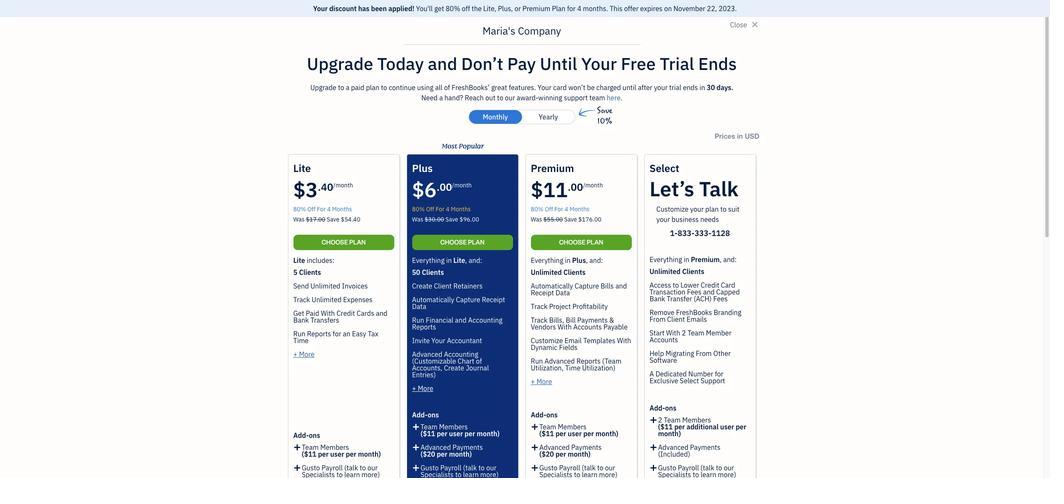 Task type: vqa. For each thing, say whether or not it's contained in the screenshot.
Assign an Income Account to your Items or Services
no



Task type: describe. For each thing, give the bounding box(es) containing it.
our inside upgrade to a paid plan to continue using all of freshbooks' great features. your card won't be charged until after your trial ends in 30 days. need a hand? reach out to our award-winning support team here .
[[505, 94, 515, 102]]

financial
[[426, 316, 453, 325]]

track for 40
[[293, 296, 310, 304]]

preferences element
[[341, 295, 649, 479]]

monthly
[[483, 113, 508, 121]]

advanced inside run advanced reports (team utilization, time utilization)
[[545, 357, 575, 366]]

access
[[650, 281, 671, 290]]

here link
[[607, 94, 621, 102]]

80% left off
[[446, 4, 460, 13]]

4 for premium
[[565, 206, 568, 213]]

2 more) from the left
[[480, 471, 499, 479]]

are
[[378, 7, 387, 15]]

run reports for an easy tax time
[[293, 330, 378, 345]]

add- for lite
[[293, 432, 309, 440]]

an
[[343, 330, 350, 338]]

reports inside run advanced reports (team utilization, time utilization)
[[577, 357, 601, 366]]

easy
[[352, 330, 366, 338]]

plan inside customize your plan to suit your business needs
[[705, 205, 719, 214]]

advanced payments ($20 per month) for plus
[[421, 443, 483, 459]]

/month for lite
[[333, 182, 353, 189]]

mw
[[351, 70, 380, 92]]

plan for lite
[[349, 238, 366, 247]]

team for premium
[[539, 423, 556, 432]]

days
[[397, 7, 410, 15]]

display
[[386, 418, 406, 426]]

track inside track bills, bill payments & vendors with accounts payable
[[531, 316, 548, 325]]

your up business
[[690, 205, 704, 214]]

be
[[587, 83, 595, 92]]

everything in plus , and: unlimited clients
[[531, 256, 603, 277]]

data inside automatically capture bills and receipt data
[[556, 289, 570, 297]]

customize your plan to suit your business needs
[[656, 205, 740, 224]]

zone
[[359, 295, 372, 302]]

today
[[377, 53, 424, 75]]

3 payroll from the left
[[559, 464, 580, 473]]

00 for premium
[[571, 180, 583, 194]]

4 for plus
[[446, 206, 449, 213]]

add-ons for premium
[[531, 411, 558, 420]]

3 learn from the left
[[582, 471, 598, 479]]

freshbooks inside remove freshbooks branding from client emails
[[676, 308, 712, 317]]

reach
[[465, 94, 484, 102]]

applied!
[[388, 4, 414, 13]]

. 00 /month for premium
[[568, 180, 603, 194]]

off for premium
[[545, 206, 553, 213]]

trial.
[[441, 7, 453, 15]]

using
[[417, 83, 434, 92]]

($20 for plus
[[421, 450, 435, 459]]

team inside start with 2 team member accounts
[[688, 329, 704, 338]]

of inside button
[[368, 469, 374, 477]]

talk
[[699, 176, 739, 202]]

plus
[[412, 162, 433, 175]]

. inside upgrade to a paid plan to continue using all of freshbooks' great features. your card won't be charged until after your trial ends in 30 days. need a hand? reach out to our award-winning support team here .
[[621, 94, 622, 102]]

with inside track bills, bill payments & vendors with accounts payable
[[558, 323, 572, 332]]

create inside advanced accounting (customizable chart of accounts, create journal entries)
[[444, 364, 464, 373]]

80% for premium
[[531, 206, 544, 213]]

number
[[688, 370, 713, 379]]

(team
[[602, 357, 621, 366]]

last name
[[498, 124, 527, 132]]

off
[[462, 4, 470, 13]]

and inside get paid with credit cards and bank transfers
[[376, 309, 387, 318]]

advanced inside advanced accounting (customizable chart of accounts, create journal entries)
[[412, 350, 442, 359]]

ends
[[698, 53, 737, 75]]

$54.40
[[341, 216, 360, 223]]

your inside preferences element
[[419, 450, 431, 458]]

0 horizontal spatial create
[[412, 282, 432, 291]]

account profile element
[[341, 59, 649, 264]]

4 payroll from the left
[[678, 464, 699, 473]]

owner button
[[0, 0, 94, 31]]

40
[[321, 180, 333, 194]]

premium inside everything in premium , and: unlimited clients
[[691, 255, 720, 264]]

prices
[[715, 132, 735, 140]]

great
[[491, 83, 507, 92]]

freshbooks'
[[452, 83, 490, 92]]

month) inside 2 team members ($11 per additional user per month)
[[658, 430, 681, 438]]

plan inside upgrade to a paid plan to continue using all of freshbooks' great features. your card won't be charged until after your trial ends in 30 days. need a hand? reach out to our award-winning support team here .
[[366, 83, 379, 92]]

emails
[[687, 315, 707, 324]]

2 team members ($11 per additional user per month)
[[658, 416, 746, 438]]

lock image
[[350, 229, 354, 240]]

client inside remove freshbooks branding from client emails
[[667, 315, 685, 324]]

lite inside lite includes: 5 clients
[[293, 256, 305, 265]]

time left format at the left of page
[[344, 331, 357, 338]]

and inside run financial and accounting reports
[[455, 316, 467, 325]]

choose inside preferences element
[[344, 450, 364, 458]]

and inside access to lower credit card transaction fees and capped bank transfer (ach) fees
[[703, 288, 715, 297]]

send unlimited invoices
[[293, 282, 368, 291]]

is
[[455, 450, 460, 458]]

with inside customize email templates with dynamic fields
[[617, 337, 631, 345]]

us
[[361, 402, 368, 411]]

0 horizontal spatial +
[[293, 350, 297, 359]]

choose plan button for premium
[[531, 235, 632, 250]]

1-
[[670, 229, 678, 238]]

left
[[411, 7, 420, 15]]

receipt inside automatically capture receipt data
[[482, 296, 505, 304]]

capped
[[716, 288, 740, 297]]

owner
[[7, 17, 23, 23]]

start with 2 team member accounts
[[650, 329, 732, 344]]

choose plan for lite
[[322, 238, 366, 247]]

your discount has been applied! you'll get 80% off the lite, plus, or premium plan for 4 months. this offer expires on november 22, 2023.
[[313, 4, 737, 13]]

run advanced reports (team utilization, time utilization)
[[531, 357, 621, 373]]

name
[[511, 124, 527, 132]]

remove
[[650, 308, 674, 317]]

lite inside everything in lite , and: 50 clients
[[453, 256, 465, 265]]

team members ($11 per user per month) for premium
[[539, 423, 618, 438]]

run for run reports for an easy tax time
[[293, 330, 305, 338]]

bill
[[566, 316, 576, 325]]

clients for everything in lite , and: 50 clients
[[422, 268, 444, 277]]

in right left
[[421, 7, 426, 15]]

+ more for plus
[[412, 385, 433, 393]]

times image
[[751, 20, 759, 30]]

0 horizontal spatial fees
[[687, 288, 702, 297]]

save up 10%
[[597, 106, 613, 116]]

offer
[[624, 4, 639, 13]]

out inside upgrade to a paid plan to continue using all of freshbooks' great features. your card won't be charged until after your trial ends in 30 days. need a hand? reach out to our award-winning support team here .
[[485, 94, 496, 102]]

data inside automatically capture receipt data
[[412, 302, 426, 311]]

upgrade for and
[[307, 53, 373, 75]]

start
[[650, 329, 665, 338]]

4 learn from the left
[[701, 471, 716, 479]]

software
[[650, 356, 677, 365]]

let's talk
[[650, 176, 739, 202]]

$55.00
[[543, 216, 563, 223]]

+ for premium
[[531, 378, 535, 386]]

go to help image
[[768, 4, 782, 17]]

, inside everything in premium , and: unlimited clients
[[720, 255, 722, 264]]

send for send unlimited invoices
[[293, 282, 309, 291]]

everything in premium , and: unlimited clients
[[650, 255, 737, 276]]

the
[[472, 4, 482, 13]]

advanced inside advanced payments (included)
[[658, 443, 688, 452]]

2 gusto from the left
[[421, 464, 439, 473]]

capture for bills
[[575, 282, 599, 291]]

when
[[403, 450, 418, 458]]

other
[[713, 349, 731, 358]]

loading screen display
[[344, 418, 406, 426]]

in for everything in lite , and: 50 clients
[[446, 256, 452, 265]]

1 horizontal spatial account
[[481, 7, 504, 15]]

team for plus
[[421, 423, 437, 432]]

time down invoices
[[344, 295, 357, 302]]

1-833-333-1128
[[670, 229, 730, 238]]

from inside "help migrating from other software"
[[696, 349, 712, 358]]

, for plus
[[465, 256, 467, 265]]

has
[[358, 4, 369, 13]]

$30.00
[[425, 216, 444, 223]]

exclusive
[[650, 377, 678, 385]]

everything inside everything in premium , and: unlimited clients
[[650, 255, 682, 264]]

(ach)
[[694, 295, 712, 303]]

your up be
[[581, 53, 617, 75]]

ons for premium
[[546, 411, 558, 420]]

until
[[540, 53, 577, 75]]

and down profile in the left top of the page
[[428, 53, 457, 75]]

+ for plus
[[412, 385, 416, 393]]

choose for premium
[[559, 238, 586, 247]]

customize for fields
[[531, 337, 563, 345]]

utilization)
[[582, 364, 615, 373]]

4 gusto payroll (talk to our specialists to learn more) from the left
[[658, 464, 736, 479]]

to inside customize your plan to suit your business needs
[[720, 205, 727, 214]]

clients for everything in plus , and: unlimited clients
[[564, 268, 586, 277]]

utilization,
[[531, 364, 564, 373]]

run for run financial and accounting reports
[[412, 316, 424, 325]]

was for premium
[[531, 216, 542, 223]]

0 horizontal spatial password
[[344, 214, 370, 222]]

your up "1-" on the right top
[[656, 215, 670, 224]]

on inside button
[[413, 469, 421, 477]]

your right invite
[[431, 337, 445, 345]]

in for prices in usd
[[737, 132, 743, 140]]

80% for lite
[[293, 206, 306, 213]]

First Name text field
[[344, 136, 491, 155]]

0 horizontal spatial 30
[[388, 7, 396, 15]]

until
[[623, 83, 636, 92]]

needs
[[700, 215, 719, 224]]

time inside run advanced reports (team utilization, time utilization)
[[565, 364, 581, 373]]

select inside a dedicated number for exclusive select support
[[680, 377, 699, 385]]

send us feedback
[[344, 402, 398, 411]]

won't
[[568, 83, 585, 92]]

paid
[[351, 83, 364, 92]]

lite,
[[483, 4, 496, 13]]

transfers
[[311, 316, 339, 325]]

80% off for 4 months was $17.00 save $54.40
[[293, 206, 360, 223]]

plan for plus
[[468, 238, 485, 247]]

get
[[434, 4, 444, 13]]

3 gusto from the left
[[539, 464, 558, 473]]

members for plus
[[439, 423, 468, 432]]

loading
[[344, 418, 365, 426]]

30 inside upgrade to a paid plan to continue using all of freshbooks' great features. your card won't be charged until after your trial ends in 30 days. need a hand? reach out to our award-winning support team here .
[[707, 83, 715, 92]]

feedback
[[370, 402, 398, 411]]

unlimited down the send unlimited invoices
[[312, 296, 342, 304]]

accounts inside track bills, bill payments & vendors with accounts payable
[[573, 323, 602, 332]]

$96.00
[[460, 216, 479, 223]]

months for premium
[[570, 206, 590, 213]]

0 horizontal spatial select
[[650, 162, 679, 175]]

in for everything in plus , and: unlimited clients
[[565, 256, 571, 265]]

advanced payments (included)
[[658, 443, 721, 459]]

was for plus
[[412, 216, 423, 223]]

bank inside access to lower credit card transaction fees and capped bank transfer (ach) fees
[[650, 295, 665, 303]]

from inside remove freshbooks branding from client emails
[[650, 315, 666, 324]]

for for lite
[[317, 206, 326, 213]]

for for plus
[[436, 206, 444, 213]]

1 horizontal spatial on
[[664, 4, 672, 13]]

send for send us feedback
[[344, 402, 360, 411]]

choose plan button for plus
[[412, 235, 513, 250]]

0 vertical spatial premium
[[523, 4, 550, 13]]

charged
[[596, 83, 621, 92]]

yearly button
[[522, 110, 575, 124]]

team members ($11 per user per month) for lite
[[302, 443, 381, 459]]

accounts inside start with 2 team member accounts
[[650, 336, 678, 344]]

payments inside advanced payments (included)
[[690, 443, 721, 452]]

1 horizontal spatial for
[[567, 4, 576, 13]]

all inside upgrade to a paid plan to continue using all of freshbooks' great features. your card won't be charged until after your trial ends in 30 days. need a hand? reach out to our award-winning support team here .
[[435, 83, 442, 92]]

1 vertical spatial password
[[370, 230, 400, 239]]

reports inside the run reports for an easy tax time
[[307, 330, 331, 338]]

don't
[[461, 53, 503, 75]]

of inside upgrade to a paid plan to continue using all of freshbooks' great features. your card won't be charged until after your trial ends in 30 days. need a hand? reach out to our award-winning support team here .
[[444, 83, 450, 92]]

winning
[[538, 94, 562, 102]]



Task type: locate. For each thing, give the bounding box(es) containing it.
clients inside everything in premium , and: unlimited clients
[[682, 267, 704, 276]]

save inside 80% off for 4 months was $17.00 save $54.40
[[327, 216, 339, 223]]

save up log on the bottom left
[[352, 455, 373, 467]]

clients right 50
[[422, 268, 444, 277]]

1 horizontal spatial + more link
[[412, 385, 433, 393]]

your up winning in the right of the page
[[538, 83, 552, 92]]

2 horizontal spatial reports
[[577, 357, 601, 366]]

2 horizontal spatial +
[[531, 378, 535, 386]]

in left usd
[[737, 132, 743, 140]]

format
[[359, 331, 378, 338]]

accounting inside run financial and accounting reports
[[468, 316, 503, 325]]

off inside 80% off for 4 months was $17.00 save $54.40
[[307, 206, 316, 213]]

months up $96.00
[[451, 206, 471, 213]]

2 vertical spatial of
[[368, 469, 374, 477]]

save 10%
[[597, 106, 613, 126]]

your left trial
[[654, 83, 668, 92]]

log out of freshbooks on all devices button
[[344, 468, 455, 478]]

everything for premium
[[531, 256, 563, 265]]

+ more link down entries) on the left bottom of the page
[[412, 385, 433, 393]]

here
[[607, 94, 621, 102]]

sso
[[356, 230, 369, 239]]

automatically capture receipt data
[[412, 296, 505, 311]]

company
[[518, 24, 561, 38]]

80% inside 80% off for 4 months was $17.00 save $54.40
[[293, 206, 306, 213]]

plan up needs
[[705, 205, 719, 214]]

freshbooks down changes at the left of page
[[376, 469, 412, 477]]

receipt inside automatically capture bills and receipt data
[[531, 289, 554, 297]]

save inside button
[[352, 455, 373, 467]]

upgrade for a
[[310, 83, 336, 92]]

was
[[293, 216, 305, 223], [412, 216, 423, 223], [531, 216, 542, 223]]

fees up branding
[[713, 295, 728, 303]]

2 horizontal spatial + more
[[531, 378, 552, 386]]

4 inside "80% off for 4 months was $30.00 save $96.00"
[[446, 206, 449, 213]]

everything for plus
[[412, 256, 445, 265]]

off for lite
[[307, 206, 316, 213]]

, for premium
[[586, 256, 588, 265]]

2 . 00 /month from the left
[[568, 180, 603, 194]]

2 inside 2 team members ($11 per additional user per month)
[[658, 416, 662, 425]]

clients down plus
[[564, 268, 586, 277]]

learn
[[344, 471, 360, 479], [463, 471, 479, 479], [582, 471, 598, 479], [701, 471, 716, 479]]

upgrade right trial.
[[456, 7, 480, 15]]

capture for receipt
[[456, 296, 480, 304]]

80% for plus
[[412, 206, 425, 213]]

members for lite
[[320, 443, 349, 452]]

3 months from the left
[[570, 206, 590, 213]]

features.
[[509, 83, 536, 92]]

search image
[[737, 4, 750, 17]]

advanced accounting (customizable chart of accounts, create journal entries)
[[412, 350, 489, 379]]

0 vertical spatial run
[[412, 316, 424, 325]]

members inside 2 team members ($11 per additional user per month)
[[682, 416, 711, 425]]

/month inside . 40 /month
[[333, 182, 353, 189]]

invoices
[[342, 282, 368, 291]]

for inside "80% off for 4 months was $30.00 save $96.00"
[[436, 206, 444, 213]]

0 horizontal spatial from
[[650, 315, 666, 324]]

for up $55.00
[[555, 206, 563, 213]]

premium
[[531, 162, 574, 175]]

1 horizontal spatial select
[[680, 377, 699, 385]]

($11 for lite
[[302, 450, 316, 459]]

1 /month from the left
[[333, 182, 353, 189]]

save for plus
[[445, 216, 458, 223]]

credit down expenses
[[337, 309, 355, 318]]

in up create client retainers
[[446, 256, 452, 265]]

out inside button
[[356, 469, 366, 477]]

2 horizontal spatial ,
[[720, 255, 722, 264]]

2 was from the left
[[412, 216, 423, 223]]

lite
[[293, 162, 311, 175]]

lite
[[293, 256, 305, 265], [453, 256, 465, 265]]

1 (talk from the left
[[344, 464, 358, 473]]

50
[[412, 268, 420, 277]]

a left paid
[[346, 83, 349, 92]]

. 00 /month up $176.00
[[568, 180, 603, 194]]

from left other at the right
[[696, 349, 712, 358]]

2 horizontal spatial run
[[531, 357, 543, 366]]

choose for plus
[[440, 238, 467, 247]]

1 horizontal spatial run
[[412, 316, 424, 325]]

1 vertical spatial on
[[413, 469, 421, 477]]

1 horizontal spatial advanced payments ($20 per month)
[[539, 443, 602, 459]]

0 vertical spatial client
[[434, 282, 452, 291]]

1 horizontal spatial out
[[485, 94, 496, 102]]

accounts up help
[[650, 336, 678, 344]]

3 choose plan button from the left
[[531, 235, 632, 250]]

2 months from the left
[[451, 206, 471, 213]]

your left discount
[[313, 4, 328, 13]]

unlimited up 'access'
[[650, 267, 681, 276]]

november
[[674, 4, 705, 13]]

0 vertical spatial 2
[[682, 329, 686, 338]]

80% off for 4 months was $55.00 save $176.00
[[531, 206, 602, 223]]

1 choose plan button from the left
[[293, 235, 394, 250]]

a right the 'need'
[[439, 94, 443, 102]]

info image
[[430, 194, 438, 205]]

user inside 2 team members ($11 per additional user per month)
[[720, 423, 734, 432]]

0 horizontal spatial out
[[356, 469, 366, 477]]

plan up company
[[552, 4, 566, 13]]

customize for your
[[656, 205, 689, 214]]

automatically down create client retainers
[[412, 296, 454, 304]]

. up 80% off for 4 months was $17.00 save $54.40
[[318, 180, 321, 194]]

0 vertical spatial upgrade
[[456, 7, 480, 15]]

1 advanced payments ($20 per month) from the left
[[421, 443, 483, 459]]

with inside start with 2 team member accounts
[[666, 329, 680, 338]]

prices in usd
[[715, 132, 759, 140]]

0 horizontal spatial data
[[412, 302, 426, 311]]

($11 for premium
[[539, 430, 554, 438]]

add- for premium
[[531, 411, 546, 420]]

from up start
[[650, 315, 666, 324]]

create down 50
[[412, 282, 432, 291]]

been
[[371, 4, 387, 13]]

0 horizontal spatial choose plan button
[[293, 235, 394, 250]]

team members ($11 per user per month) for plus
[[421, 423, 500, 438]]

clients inside lite includes: 5 clients
[[299, 268, 321, 277]]

for up $30.00
[[436, 206, 444, 213]]

credit inside access to lower credit card transaction fees and capped bank transfer (ach) fees
[[701, 281, 719, 290]]

1 horizontal spatial 2
[[682, 329, 686, 338]]

0 vertical spatial accounting
[[468, 316, 503, 325]]

0 horizontal spatial team members ($11 per user per month)
[[302, 443, 381, 459]]

, inside everything in lite , and: 50 clients
[[465, 256, 467, 265]]

more for plus
[[418, 385, 433, 393]]

0 vertical spatial on
[[664, 4, 672, 13]]

2 /month from the left
[[452, 182, 472, 189]]

4 more) from the left
[[718, 471, 736, 479]]

automatically inside automatically capture receipt data
[[412, 296, 454, 304]]

3 gusto payroll (talk to our specialists to learn more) from the left
[[539, 464, 617, 479]]

choose left 'what'
[[344, 450, 364, 458]]

1-833-333-1128 link
[[670, 229, 730, 238]]

user for premium
[[568, 430, 582, 438]]

was inside "80% off for 4 months was $30.00 save $96.00"
[[412, 216, 423, 223]]

run
[[412, 316, 424, 325], [293, 330, 305, 338], [531, 357, 543, 366]]

dynamic
[[531, 344, 558, 352]]

1 for from the left
[[317, 206, 326, 213]]

to inside access to lower credit card transaction fees and capped bank transfer (ach) fees
[[673, 281, 679, 290]]

track up get
[[293, 296, 310, 304]]

1 horizontal spatial automatically
[[531, 282, 573, 291]]

1 . 00 /month from the left
[[437, 180, 472, 194]]

members for premium
[[558, 423, 587, 432]]

+ more link down the run reports for an easy tax time
[[293, 350, 315, 359]]

save
[[597, 106, 613, 116], [327, 216, 339, 223], [445, 216, 458, 223], [564, 216, 577, 223], [352, 455, 373, 467]]

premium down '333-'
[[691, 255, 720, 264]]

in inside everything in lite , and: 50 clients
[[446, 256, 452, 265]]

1 vertical spatial run
[[293, 330, 305, 338]]

send us feedback link
[[344, 402, 398, 411]]

2 horizontal spatial + more link
[[531, 378, 552, 386]]

2 specialists from the left
[[421, 471, 454, 479]]

1 vertical spatial of
[[476, 357, 482, 366]]

0 horizontal spatial + more
[[293, 350, 315, 359]]

1 horizontal spatial and:
[[590, 256, 603, 265]]

profitability
[[573, 302, 608, 311]]

+ more link for premium
[[531, 378, 552, 386]]

accounting up the accountant on the left bottom of page
[[468, 316, 503, 325]]

you'll
[[416, 4, 433, 13]]

4 inside 80% off for 4 months was $17.00 save $54.40
[[327, 206, 331, 213]]

months up $176.00
[[570, 206, 590, 213]]

run inside the run reports for an easy tax time
[[293, 330, 305, 338]]

1 horizontal spatial receipt
[[531, 289, 554, 297]]

00 up 80% off for 4 months was $55.00 save $176.00
[[571, 180, 583, 194]]

1 vertical spatial select
[[680, 377, 699, 385]]

your inside upgrade to a paid plan to continue using all of freshbooks' great features. your card won't be charged until after your trial ends in 30 days. need a hand? reach out to our award-winning support team here .
[[654, 83, 668, 92]]

close button
[[284, 20, 759, 30]]

1 vertical spatial customize
[[531, 337, 563, 345]]

your
[[428, 7, 440, 15], [654, 83, 668, 92], [690, 205, 704, 214], [656, 215, 670, 224], [419, 450, 431, 458]]

team inside 2 team members ($11 per additional user per month)
[[664, 416, 681, 425]]

add-
[[650, 404, 665, 413], [412, 411, 428, 420], [531, 411, 546, 420], [293, 432, 309, 440]]

ons for lite
[[309, 432, 320, 440]]

1 horizontal spatial was
[[412, 216, 423, 223]]

/month up 80% off for 4 months was $17.00 save $54.40
[[333, 182, 353, 189]]

change
[[344, 248, 367, 257]]

2 (talk from the left
[[463, 464, 477, 473]]

2 horizontal spatial for
[[555, 206, 563, 213]]

reports inside run financial and accounting reports
[[412, 323, 436, 332]]

freshbooks inside button
[[376, 469, 412, 477]]

freshbooks down "(ach)"
[[676, 308, 712, 317]]

all
[[435, 83, 442, 92], [423, 469, 430, 477]]

months.
[[583, 4, 608, 13]]

2 choose plan from the left
[[440, 238, 485, 247]]

more down the run reports for an easy tax time
[[299, 350, 315, 359]]

and: for plus
[[469, 256, 482, 265]]

+ more link for plus
[[412, 385, 433, 393]]

specialists
[[302, 471, 335, 479], [421, 471, 454, 479], [539, 471, 572, 479], [658, 471, 691, 479]]

. for premium
[[568, 180, 571, 194]]

. 00 /month for plus
[[437, 180, 472, 194]]

off inside 80% off for 4 months was $55.00 save $176.00
[[545, 206, 553, 213]]

0 vertical spatial freshbooks
[[676, 308, 712, 317]]

2 payroll from the left
[[440, 464, 461, 473]]

1 00 from the left
[[440, 180, 452, 194]]

2
[[682, 329, 686, 338], [658, 416, 662, 425]]

1 horizontal spatial bank
[[650, 295, 665, 303]]

months up $54.40
[[332, 206, 352, 213]]

payments
[[577, 316, 608, 325], [453, 443, 483, 452], [571, 443, 602, 452], [690, 443, 721, 452]]

account up maria's
[[481, 7, 504, 15]]

Email Address email field
[[344, 172, 646, 191]]

month)
[[477, 430, 500, 438], [596, 430, 618, 438], [658, 430, 681, 438], [358, 450, 381, 459], [449, 450, 472, 459], [568, 450, 591, 459]]

0 vertical spatial customize
[[656, 205, 689, 214]]

2 lite from the left
[[453, 256, 465, 265]]

support
[[701, 377, 725, 385]]

advanced payments ($20 per month) for premium
[[539, 443, 602, 459]]

0 vertical spatial select
[[650, 162, 679, 175]]

($11 inside 2 team members ($11 per additional user per month)
[[658, 423, 673, 432]]

accounting inside advanced accounting (customizable chart of accounts, create journal entries)
[[444, 350, 478, 359]]

trial
[[669, 83, 681, 92]]

get
[[293, 309, 304, 318]]

fees up remove freshbooks branding from client emails
[[687, 288, 702, 297]]

was inside 80% off for 4 months was $17.00 save $54.40
[[293, 216, 305, 223]]

choose plan button down $54.40
[[293, 235, 394, 250]]

all inside button
[[423, 469, 430, 477]]

2 horizontal spatial of
[[476, 357, 482, 366]]

choose plan button for lite
[[293, 235, 394, 250]]

with up email
[[558, 323, 572, 332]]

. 40 /month
[[318, 180, 353, 194]]

capture left bills
[[575, 282, 599, 291]]

1 horizontal spatial 00
[[571, 180, 583, 194]]

create client retainers
[[412, 282, 483, 291]]

0 horizontal spatial + more link
[[293, 350, 315, 359]]

for inside 80% off for 4 months was $17.00 save $54.40
[[317, 206, 326, 213]]

2 up (included)
[[658, 416, 662, 425]]

2 horizontal spatial was
[[531, 216, 542, 223]]

choose plan
[[322, 238, 366, 247], [440, 238, 485, 247], [559, 238, 603, 247]]

4 (talk from the left
[[701, 464, 714, 473]]

of up the "hand?"
[[444, 83, 450, 92]]

send inside preferences element
[[344, 402, 360, 411]]

1 horizontal spatial more
[[418, 385, 433, 393]]

clients inside everything in lite , and: 50 clients
[[422, 268, 444, 277]]

1 vertical spatial a
[[439, 94, 443, 102]]

plan
[[552, 4, 566, 13], [349, 238, 366, 247], [468, 238, 485, 247], [587, 238, 603, 247]]

. 00 /month
[[437, 180, 472, 194], [568, 180, 603, 194]]

for left an
[[333, 330, 341, 338]]

and right bills
[[616, 282, 627, 291]]

1 vertical spatial account
[[344, 32, 404, 52]]

00 for plus
[[440, 180, 452, 194]]

($11 for plus
[[421, 430, 435, 438]]

3 (talk from the left
[[582, 464, 596, 473]]

4 inside 80% off for 4 months was $55.00 save $176.00
[[565, 206, 568, 213]]

0 horizontal spatial all
[[423, 469, 430, 477]]

capture down retainers
[[456, 296, 480, 304]]

1 vertical spatial upgrade
[[307, 53, 373, 75]]

0 horizontal spatial everything
[[412, 256, 445, 265]]

payments inside track bills, bill payments & vendors with accounts payable
[[577, 316, 608, 325]]

your left trial.
[[428, 7, 440, 15]]

clients up lower
[[682, 267, 704, 276]]

10%
[[597, 116, 612, 126]]

reports down customize email templates with dynamic fields
[[577, 357, 601, 366]]

0 horizontal spatial lite
[[293, 256, 305, 265]]

0 horizontal spatial reports
[[307, 330, 331, 338]]

30 left days.
[[707, 83, 715, 92]]

and: for premium
[[590, 256, 603, 265]]

months inside 80% off for 4 months was $17.00 save $54.40
[[332, 206, 352, 213]]

for right number
[[715, 370, 723, 379]]

upgrade left paid
[[310, 83, 336, 92]]

months for plus
[[451, 206, 471, 213]]

/month up $176.00
[[583, 182, 603, 189]]

0 vertical spatial all
[[435, 83, 442, 92]]

2023.
[[719, 4, 737, 13]]

3 more) from the left
[[599, 471, 617, 479]]

vendors
[[531, 323, 556, 332]]

save right $55.00
[[564, 216, 577, 223]]

0 horizontal spatial 00
[[440, 180, 452, 194]]

with inside get paid with credit cards and bank transfers
[[321, 309, 335, 318]]

2 inside start with 2 team member accounts
[[682, 329, 686, 338]]

user for plus
[[449, 430, 463, 438]]

run down dynamic
[[531, 357, 543, 366]]

0 horizontal spatial ($20
[[421, 450, 435, 459]]

data up the project
[[556, 289, 570, 297]]

1 gusto from the left
[[302, 464, 320, 473]]

add-ons for plus
[[412, 411, 439, 420]]

months for lite
[[332, 206, 352, 213]]

clients inside everything in plus , and: unlimited clients
[[564, 268, 586, 277]]

credit up "(ach)"
[[701, 281, 719, 290]]

2 off from the left
[[426, 206, 434, 213]]

customize down vendors
[[531, 337, 563, 345]]

1 more) from the left
[[362, 471, 380, 479]]

choose plan for premium
[[559, 238, 603, 247]]

for
[[317, 206, 326, 213], [436, 206, 444, 213], [555, 206, 563, 213]]

user for lite
[[330, 450, 344, 459]]

+
[[293, 350, 297, 359], [531, 378, 535, 386], [412, 385, 416, 393]]

0 vertical spatial account
[[481, 7, 504, 15]]

choose for lite
[[322, 238, 348, 247]]

choose plan for plus
[[440, 238, 485, 247]]

plus image
[[293, 443, 301, 451], [412, 444, 420, 451], [531, 444, 539, 451], [650, 444, 658, 451], [293, 465, 301, 472], [531, 465, 539, 472], [650, 465, 658, 472]]

receipt up the project
[[531, 289, 554, 297]]

1 vertical spatial client
[[667, 315, 685, 324]]

ons
[[665, 404, 677, 413], [428, 411, 439, 420], [546, 411, 558, 420], [309, 432, 320, 440]]

team
[[688, 329, 704, 338], [664, 416, 681, 425], [421, 423, 437, 432], [539, 423, 556, 432], [302, 443, 319, 452]]

choose plan down $96.00
[[440, 238, 485, 247]]

80% up $30.00
[[412, 206, 425, 213]]

crown image
[[347, 6, 356, 15]]

save for lite
[[327, 216, 339, 223]]

1 specialists from the left
[[302, 471, 335, 479]]

automatically for automatically capture bills and receipt data
[[531, 282, 573, 291]]

2 horizontal spatial choose plan
[[559, 238, 603, 247]]

was left $55.00
[[531, 216, 542, 223]]

. 00 /month up info image
[[437, 180, 472, 194]]

and inside automatically capture bills and receipt data
[[616, 282, 627, 291]]

get paid with credit cards and bank transfers
[[293, 309, 387, 325]]

, inside everything in plus , and: unlimited clients
[[586, 256, 588, 265]]

in inside everything in premium , and: unlimited clients
[[684, 255, 689, 264]]

1 vertical spatial bank
[[293, 316, 309, 325]]

2 horizontal spatial more
[[537, 378, 552, 386]]

3 specialists from the left
[[539, 471, 572, 479]]

on
[[664, 4, 672, 13], [413, 469, 421, 477]]

0 horizontal spatial off
[[307, 206, 316, 213]]

plus,
[[498, 4, 513, 13]]

4 specialists from the left
[[658, 471, 691, 479]]

1 horizontal spatial ,
[[586, 256, 588, 265]]

2 learn from the left
[[463, 471, 479, 479]]

0 horizontal spatial and:
[[469, 256, 482, 265]]

in inside upgrade to a paid plan to continue using all of freshbooks' great features. your card won't be charged until after your trial ends in 30 days. need a hand? reach out to our award-winning support team here .
[[700, 83, 705, 92]]

main element
[[0, 0, 94, 479]]

1 vertical spatial accounting
[[444, 350, 478, 359]]

plus image
[[650, 415, 658, 424], [412, 422, 420, 431], [531, 422, 539, 431], [412, 465, 420, 472]]

0 vertical spatial of
[[444, 83, 450, 92]]

save inside 80% off for 4 months was $55.00 save $176.00
[[564, 216, 577, 223]]

1 horizontal spatial of
[[444, 83, 450, 92]]

track project profitability
[[531, 302, 608, 311]]

0 vertical spatial automatically
[[531, 282, 573, 291]]

($20 for premium
[[539, 450, 554, 459]]

in for everything in premium , and: unlimited clients
[[684, 255, 689, 264]]

more
[[299, 350, 315, 359], [537, 378, 552, 386], [418, 385, 433, 393]]

3 off from the left
[[545, 206, 553, 213]]

0 horizontal spatial freshbooks
[[376, 469, 412, 477]]

customize up business
[[656, 205, 689, 214]]

1 ($20 from the left
[[421, 450, 435, 459]]

reports up invite
[[412, 323, 436, 332]]

credit for transfers
[[337, 309, 355, 318]]

Last Name text field
[[498, 136, 646, 155]]

team for lite
[[302, 443, 319, 452]]

1 horizontal spatial fees
[[713, 295, 728, 303]]

2 00 from the left
[[571, 180, 583, 194]]

off up $55.00
[[545, 206, 553, 213]]

0 vertical spatial password
[[344, 214, 370, 222]]

1 was from the left
[[293, 216, 305, 223]]

unlimited up track unlimited expenses at the left bottom of the page
[[310, 282, 340, 291]]

/month for premium
[[583, 182, 603, 189]]

3 choose plan from the left
[[559, 238, 603, 247]]

for inside a dedicated number for exclusive select support
[[715, 370, 723, 379]]

more for premium
[[537, 378, 552, 386]]

+ down utilization,
[[531, 378, 535, 386]]

track for 00
[[531, 302, 548, 311]]

customize
[[656, 205, 689, 214], [531, 337, 563, 345]]

plan for premium
[[587, 238, 603, 247]]

per
[[674, 423, 685, 432], [736, 423, 746, 432], [437, 430, 447, 438], [465, 430, 475, 438], [556, 430, 566, 438], [583, 430, 594, 438], [318, 450, 329, 459], [346, 450, 356, 459], [437, 450, 447, 459], [556, 450, 566, 459]]

create left journal
[[444, 364, 464, 373]]

everything in lite , and: 50 clients
[[412, 256, 482, 277]]

1 horizontal spatial credit
[[701, 281, 719, 290]]

automatically for automatically capture receipt data
[[412, 296, 454, 304]]

1 gusto payroll (talk to our specialists to learn more) from the left
[[302, 464, 380, 479]]

1 horizontal spatial capture
[[575, 282, 599, 291]]

bank inside get paid with credit cards and bank transfers
[[293, 316, 309, 325]]

choose plan up plus
[[559, 238, 603, 247]]

. for lite
[[318, 180, 321, 194]]

and: inside everything in plus , and: unlimited clients
[[590, 256, 603, 265]]

for inside the run reports for an easy tax time
[[333, 330, 341, 338]]

2 ($20 from the left
[[539, 450, 554, 459]]

accounts up templates
[[573, 323, 602, 332]]

months inside 80% off for 4 months was $55.00 save $176.00
[[570, 206, 590, 213]]

0 vertical spatial send
[[293, 282, 309, 291]]

4 gusto from the left
[[658, 464, 676, 473]]

unlimited inside everything in premium , and: unlimited clients
[[650, 267, 681, 276]]

and: up retainers
[[469, 256, 482, 265]]

1 vertical spatial plan
[[705, 205, 719, 214]]

of inside advanced accounting (customizable chart of accounts, create journal entries)
[[476, 357, 482, 366]]

. for plus
[[437, 180, 440, 194]]

bills,
[[549, 316, 564, 325]]

business
[[672, 215, 699, 224]]

1 vertical spatial 30
[[707, 83, 715, 92]]

more down utilization,
[[537, 378, 552, 386]]

customize inside customize email templates with dynamic fields
[[531, 337, 563, 345]]

capture
[[575, 282, 599, 291], [456, 296, 480, 304]]

run for run advanced reports (team utilization, time utilization)
[[531, 357, 543, 366]]

0 vertical spatial credit
[[701, 281, 719, 290]]

usd
[[745, 132, 759, 140]]

access to lower credit card transaction fees and capped bank transfer (ach) fees
[[650, 281, 740, 303]]

run inside run advanced reports (team utilization, time utilization)
[[531, 357, 543, 366]]

ons for plus
[[428, 411, 439, 420]]

and: inside everything in lite , and: 50 clients
[[469, 256, 482, 265]]

1 payroll from the left
[[322, 464, 343, 473]]

discount
[[329, 4, 357, 13]]

3 was from the left
[[531, 216, 542, 223]]

1 horizontal spatial lite
[[453, 256, 465, 265]]

accounts,
[[412, 364, 442, 373]]

account down "there"
[[344, 32, 404, 52]]

run up invite
[[412, 316, 424, 325]]

2 advanced payments ($20 per month) from the left
[[539, 443, 602, 459]]

1 vertical spatial from
[[696, 349, 712, 358]]

track
[[293, 296, 310, 304], [531, 302, 548, 311], [531, 316, 548, 325]]

credit inside get paid with credit cards and bank transfers
[[337, 309, 355, 318]]

run inside run financial and accounting reports
[[412, 316, 424, 325]]

0 horizontal spatial for
[[333, 330, 341, 338]]

upgrade inside upgrade to a paid plan to continue using all of freshbooks' great features. your card won't be charged until after your trial ends in 30 days. need a hand? reach out to our award-winning support team here .
[[310, 83, 336, 92]]

1 lite from the left
[[293, 256, 305, 265]]

with down track unlimited expenses at the left bottom of the page
[[321, 309, 335, 318]]

80%
[[446, 4, 460, 13], [293, 206, 306, 213], [412, 206, 425, 213], [531, 206, 544, 213]]

your
[[313, 4, 328, 13], [581, 53, 617, 75], [538, 83, 552, 92], [431, 337, 445, 345]]

for for premium
[[555, 206, 563, 213]]

run down get
[[293, 330, 305, 338]]

plan down $96.00
[[468, 238, 485, 247]]

3 for from the left
[[555, 206, 563, 213]]

client down everything in lite , and: 50 clients
[[434, 282, 452, 291]]

1 vertical spatial automatically
[[412, 296, 454, 304]]

and right cards
[[376, 309, 387, 318]]

0 horizontal spatial a
[[346, 83, 349, 92]]

1 horizontal spatial accounts
[[650, 336, 678, 344]]

0 horizontal spatial . 00 /month
[[437, 180, 472, 194]]

+ more down entries) on the left bottom of the page
[[412, 385, 433, 393]]

1 off from the left
[[307, 206, 316, 213]]

0 vertical spatial a
[[346, 83, 349, 92]]

1 learn from the left
[[344, 471, 360, 479]]

and: inside everything in premium , and: unlimited clients
[[723, 255, 737, 264]]

gusto payroll (talk to our specialists to learn more)
[[302, 464, 380, 479], [421, 464, 499, 479], [539, 464, 617, 479], [658, 464, 736, 479]]

2 choose plan button from the left
[[412, 235, 513, 250]]

0 horizontal spatial receipt
[[482, 296, 505, 304]]

project
[[549, 302, 571, 311]]

everything left plus
[[531, 256, 563, 265]]

password up password
[[370, 230, 400, 239]]

changes
[[374, 455, 412, 467]]

capture inside automatically capture bills and receipt data
[[575, 282, 599, 291]]

need
[[421, 94, 438, 102]]

off for plus
[[426, 206, 434, 213]]

2 for from the left
[[436, 206, 444, 213]]

save for premium
[[564, 216, 577, 223]]

add- for plus
[[412, 411, 428, 420]]

($11
[[658, 423, 673, 432], [421, 430, 435, 438], [539, 430, 554, 438], [302, 450, 316, 459]]

0 horizontal spatial credit
[[337, 309, 355, 318]]

on right expires
[[664, 4, 672, 13]]

1 vertical spatial credit
[[337, 309, 355, 318]]

or
[[515, 4, 521, 13]]

time inside the run reports for an easy tax time
[[293, 337, 309, 345]]

/month up "80% off for 4 months was $30.00 save $96.00"
[[452, 182, 472, 189]]

was for lite
[[293, 216, 305, 223]]

your inside upgrade to a paid plan to continue using all of freshbooks' great features. your card won't be charged until after your trial ends in 30 days. need a hand? reach out to our award-winning support team here .
[[538, 83, 552, 92]]

account profile
[[344, 32, 453, 52]]

+ more for premium
[[531, 378, 552, 386]]

3 /month from the left
[[583, 182, 603, 189]]

2 vertical spatial for
[[715, 370, 723, 379]]

2 gusto payroll (talk to our specialists to learn more) from the left
[[421, 464, 499, 479]]

cards
[[357, 309, 374, 318]]

1 horizontal spatial 30
[[707, 83, 715, 92]]

reports down transfers
[[307, 330, 331, 338]]

track unlimited expenses
[[293, 296, 373, 304]]

/month for plus
[[452, 182, 472, 189]]

a
[[650, 370, 654, 379]]

with down payable
[[617, 337, 631, 345]]

1 horizontal spatial from
[[696, 349, 712, 358]]

1 months from the left
[[332, 206, 352, 213]]

unlimited up automatically capture bills and receipt data
[[531, 268, 562, 277]]

0 horizontal spatial customize
[[531, 337, 563, 345]]

everything inside everything in plus , and: unlimited clients
[[531, 256, 563, 265]]

0 horizontal spatial 2
[[658, 416, 662, 425]]

0 horizontal spatial more
[[299, 350, 315, 359]]

everything inside everything in lite , and: 50 clients
[[412, 256, 445, 265]]

change password button
[[344, 247, 398, 258]]

1 vertical spatial data
[[412, 302, 426, 311]]

4 for lite
[[327, 206, 331, 213]]

80% up $55.00
[[531, 206, 544, 213]]

add-ons for lite
[[293, 432, 320, 440]]

invite your accountant
[[412, 337, 482, 345]]

plan right paid
[[366, 83, 379, 92]]

1 choose plan from the left
[[322, 238, 366, 247]]

80% inside "80% off for 4 months was $30.00 save $96.00"
[[412, 206, 425, 213]]

chart
[[458, 357, 474, 366]]

choose up everything in lite , and: 50 clients
[[440, 238, 467, 247]]

, up automatically capture bills and receipt data
[[586, 256, 588, 265]]

choose what appears when your account is loading.
[[344, 450, 483, 458]]

card
[[553, 83, 567, 92]]

more down entries) on the left bottom of the page
[[418, 385, 433, 393]]

0 horizontal spatial client
[[434, 282, 452, 291]]

clients for everything in premium , and: unlimited clients
[[682, 267, 704, 276]]

sso password
[[356, 230, 400, 239]]

1 horizontal spatial reports
[[412, 323, 436, 332]]

unlimited inside everything in plus , and: unlimited clients
[[531, 268, 562, 277]]

1 horizontal spatial +
[[412, 385, 416, 393]]

2 vertical spatial run
[[531, 357, 543, 366]]



